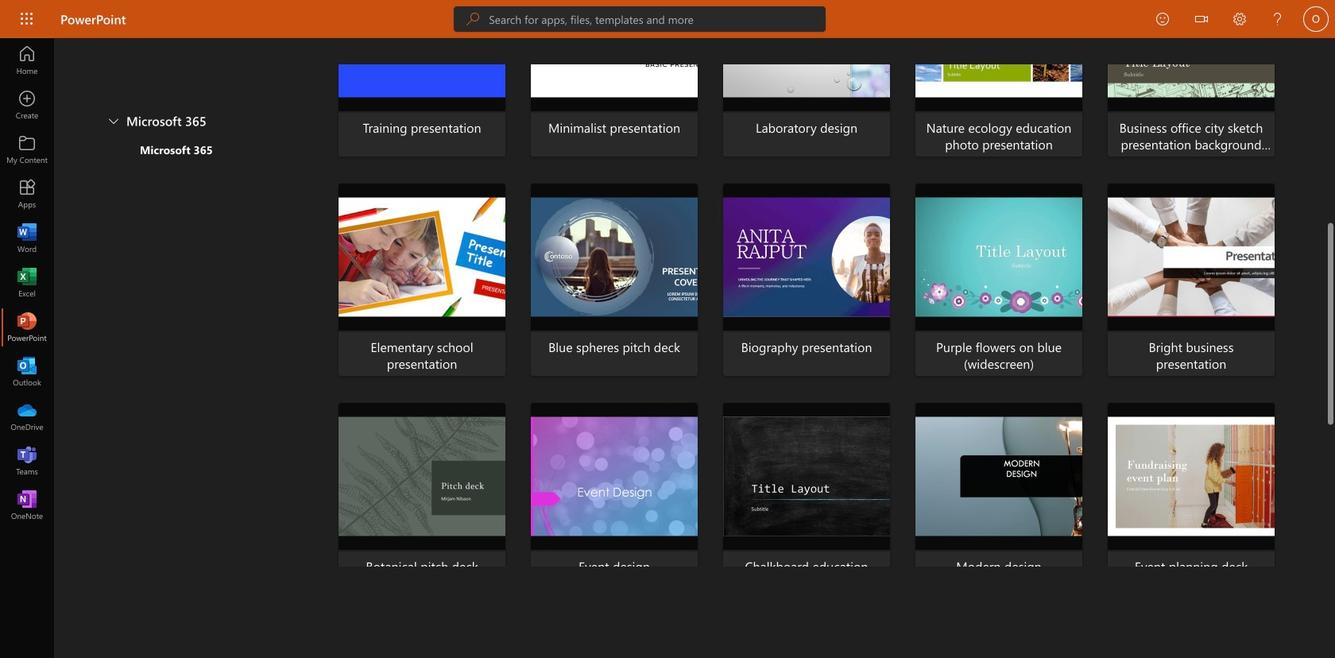 Task type: locate. For each thing, give the bounding box(es) containing it.
create image
[[19, 97, 35, 113]]

onedrive image
[[19, 409, 35, 424]]

powerpoint image
[[19, 320, 35, 335]]

navigation
[[0, 38, 54, 528]]

outlook image
[[19, 364, 35, 380]]

None search field
[[454, 6, 826, 32]]

banner
[[0, 0, 1335, 41]]

application
[[0, 0, 1335, 658]]

option
[[114, 141, 296, 164]]

home image
[[19, 52, 35, 68]]

word image
[[19, 230, 35, 246]]

main content
[[54, 0, 1335, 595]]



Task type: describe. For each thing, give the bounding box(es) containing it.
apps image
[[19, 186, 35, 202]]

Search box. Suggestions appear as you type. search field
[[489, 6, 826, 32]]

teams image
[[19, 453, 35, 469]]

onenote image
[[19, 498, 35, 513]]

excel image
[[19, 275, 35, 291]]

my content image
[[19, 141, 35, 157]]



Task type: vqa. For each thing, say whether or not it's contained in the screenshot.
navigation
yes



